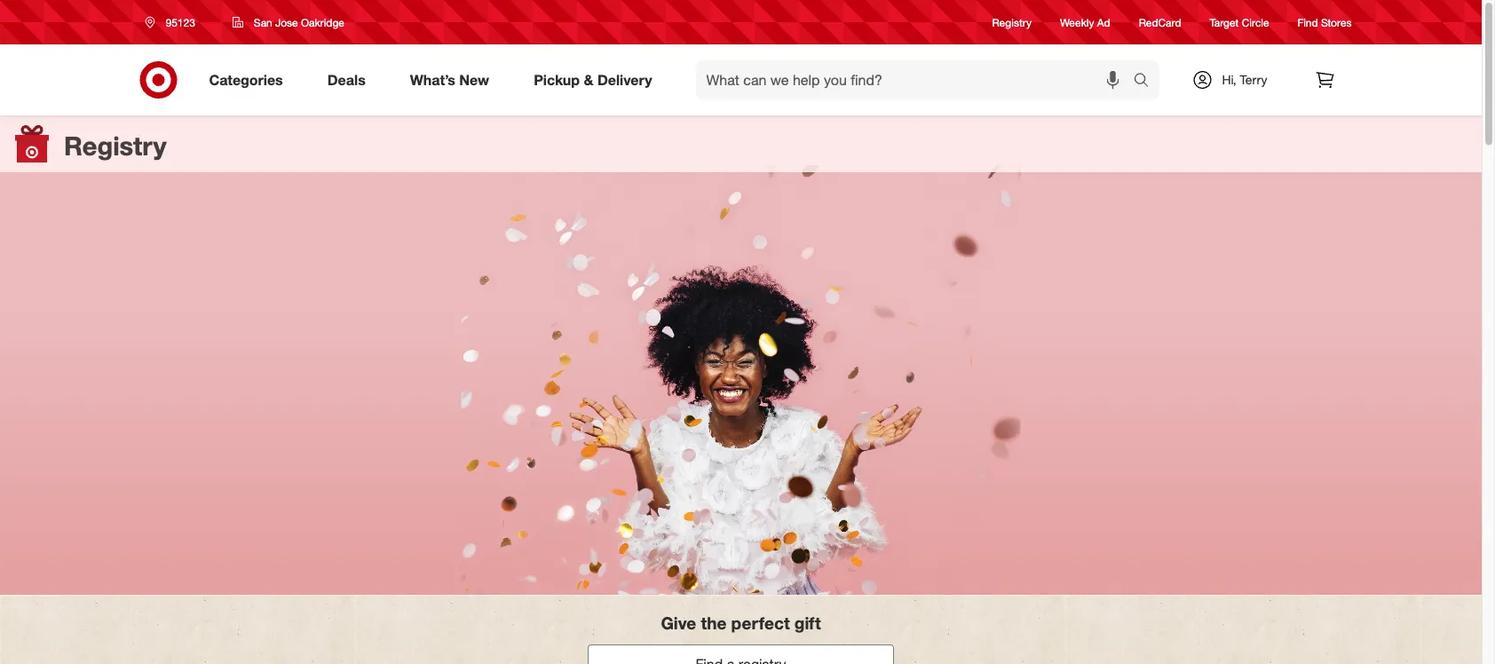 Task type: describe. For each thing, give the bounding box(es) containing it.
terry
[[1240, 72, 1268, 87]]

&
[[584, 71, 594, 88]]

find stores link
[[1298, 15, 1352, 30]]

stores
[[1321, 15, 1352, 29]]

give the perfect gift
[[661, 613, 821, 633]]

delivery
[[597, 71, 652, 88]]

give
[[661, 613, 696, 633]]

deals
[[327, 71, 366, 88]]

find stores
[[1298, 15, 1352, 29]]

categories
[[209, 71, 283, 88]]

san
[[254, 16, 272, 29]]

hi,
[[1222, 72, 1237, 87]]

weekly ad
[[1060, 15, 1110, 29]]

pickup & delivery
[[534, 71, 652, 88]]

search
[[1125, 73, 1168, 90]]

what's new
[[410, 71, 489, 88]]

find
[[1298, 15, 1318, 29]]

the
[[701, 613, 727, 633]]

search button
[[1125, 60, 1168, 103]]

weekly
[[1060, 15, 1094, 29]]

oakridge
[[301, 16, 344, 29]]



Task type: locate. For each thing, give the bounding box(es) containing it.
hi, terry
[[1222, 72, 1268, 87]]

what's
[[410, 71, 455, 88]]

what's new link
[[395, 60, 512, 99]]

weekly ad link
[[1060, 15, 1110, 30]]

0 horizontal spatial registry
[[64, 130, 167, 161]]

target circle
[[1210, 15, 1269, 29]]

registry
[[992, 15, 1032, 29], [64, 130, 167, 161]]

gift
[[795, 613, 821, 633]]

registry link
[[992, 15, 1032, 30]]

pickup
[[534, 71, 580, 88]]

redcard
[[1139, 15, 1181, 29]]

redcard link
[[1139, 15, 1181, 30]]

jose
[[275, 16, 298, 29]]

95123
[[166, 16, 195, 29]]

san jose oakridge
[[254, 16, 344, 29]]

san jose oakridge button
[[221, 6, 356, 38]]

1 vertical spatial registry
[[64, 130, 167, 161]]

target circle link
[[1210, 15, 1269, 30]]

categories link
[[194, 60, 305, 99]]

circle
[[1242, 15, 1269, 29]]

What can we help you find? suggestions appear below search field
[[696, 60, 1138, 99]]

target
[[1210, 15, 1239, 29]]

pickup & delivery link
[[519, 60, 674, 99]]

95123 button
[[134, 6, 214, 38]]

new
[[459, 71, 489, 88]]

0 vertical spatial registry
[[992, 15, 1032, 29]]

perfect
[[731, 613, 790, 633]]

1 horizontal spatial registry
[[992, 15, 1032, 29]]

ad
[[1097, 15, 1110, 29]]

deals link
[[312, 60, 388, 99]]



Task type: vqa. For each thing, say whether or not it's contained in the screenshot.
"RedCard" link
yes



